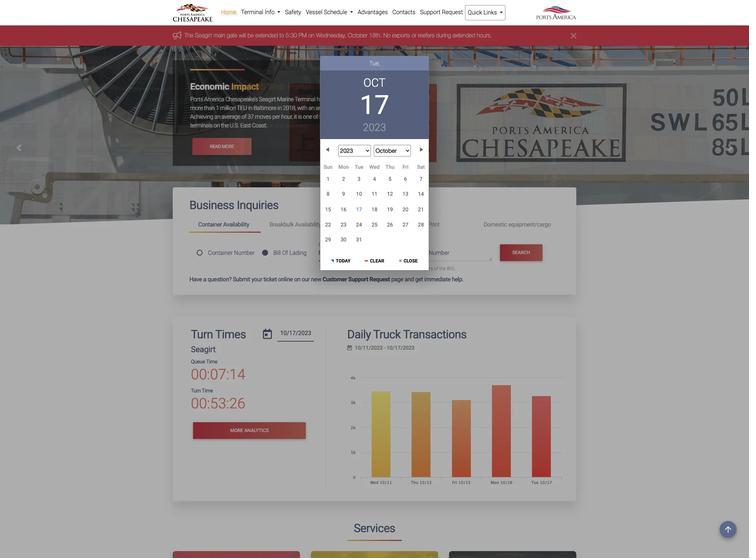Task type: describe. For each thing, give the bounding box(es) containing it.
customer support request link
[[323, 276, 390, 283]]

and down chesapeake's
[[238, 105, 247, 112]]

launch
[[210, 144, 227, 149]]

one
[[303, 114, 312, 121]]

seagirt inside the 17 main content
[[191, 345, 216, 355]]

and down providing at the top left of the page
[[326, 114, 335, 121]]

domestic equipment/cargo
[[484, 222, 551, 228]]

or
[[412, 32, 416, 39]]

have a question? submit your ticket online on our new customer support request page and get immediate help.
[[189, 276, 464, 283]]

10/22/2023 cell
[[320, 218, 336, 233]]

1 horizontal spatial tos
[[249, 82, 266, 92]]

be
[[248, 32, 254, 39]]

valuable
[[196, 114, 216, 121]]

10/20/2023 cell
[[398, 202, 413, 217]]

10/11/2023 cell
[[367, 187, 382, 202]]

10/23/2023 cell
[[336, 218, 351, 233]]

with inside ports america chesapeake's seagirt marine terminal has set a record of handling more than 1 million teu in baltimore in 2018,                         with an annual growth rate of 5 percent. achieving an average of 37 moves per hour, it is one of the fastest and most efficient terminals on the u.s. east coast.
[[297, 105, 307, 112]]

1 horizontal spatial number
[[429, 250, 449, 257]]

calendar day image
[[263, 329, 272, 339]]

read more link
[[192, 138, 251, 155]]

growth
[[333, 105, 350, 112]]

achieving
[[190, 114, 213, 121]]

2 in from the left
[[278, 105, 282, 112]]

real
[[285, 105, 293, 112]]

safety link
[[283, 5, 303, 20]]

trucking
[[353, 96, 372, 103]]

Enter Bill of Lading Number text field
[[380, 249, 492, 262]]

to inside alert
[[279, 32, 284, 39]]

page
[[391, 276, 403, 283]]

10/18/2023 cell
[[367, 202, 382, 217]]

-
[[384, 345, 385, 352]]

while
[[307, 105, 320, 112]]

and inside the 17 main content
[[405, 276, 414, 283]]

wednesday,
[[316, 32, 346, 39]]

the right off
[[400, 266, 406, 272]]

immediate inside the 17 main content
[[424, 276, 451, 283]]

1 horizontal spatial web
[[268, 82, 285, 92]]

a inside the 17 main content
[[203, 276, 206, 283]]

have
[[189, 276, 202, 283]]

00:53:26
[[191, 396, 245, 413]]

2 vertical spatial to
[[190, 114, 195, 121]]

help.
[[452, 276, 464, 283]]

import
[[309, 114, 325, 121]]

19
[[387, 207, 393, 213]]

our
[[302, 276, 310, 283]]

10/28/2023 cell
[[413, 218, 429, 233]]

and inside ports america chesapeake's seagirt marine terminal has set a record of handling more than 1 million teu in baltimore in 2018,                         with an annual growth rate of 5 percent. achieving an average of 37 moves per hour, it is one of the fastest and most efficient terminals on the u.s. east coast.
[[346, 114, 355, 121]]

information
[[217, 114, 244, 121]]

10/25/2023 cell
[[367, 218, 382, 233]]

5 inside ports america chesapeake's seagirt marine terminal has set a record of handling more than 1 million teu in baltimore in 2018,                         with an annual growth rate of 5 percent. achieving an average of 37 moves per hour, it is one of the fastest and most efficient terminals on the u.s. east coast.
[[367, 105, 370, 112]]

0 horizontal spatial number
[[234, 250, 255, 257]]

hours.
[[477, 32, 492, 39]]

new
[[311, 276, 321, 283]]

10/17/2023
[[387, 345, 414, 352]]

the seagirt main gate will be extended to 5:30 pm on wednesday, october 18th.  no exports or reefers during extended hours. alert
[[0, 26, 749, 46]]

ports for ports america tos web portal
[[190, 82, 212, 92]]

booking/edo
[[341, 222, 374, 228]]

leave off the first 4 letters of the bol
[[380, 266, 455, 272]]

turn for turn time 00:53:26
[[191, 388, 201, 395]]

1 horizontal spatial request
[[442, 9, 463, 16]]

advantages
[[358, 9, 388, 16]]

7
[[419, 176, 422, 183]]

10
[[356, 191, 362, 198]]

gate inside the seagirt main gate will be extended to 5:30 pm on wednesday, october 18th.  no exports or reefers during extended hours. alert
[[227, 32, 237, 39]]

portal inside the tos web portal (twp) allows the terminal to communicate with trucking companies,                         brokers and other parties in real time, while providing immediate access to valuable                         information regarding vessel schedule, import and export cargo and gate activity, which increased production and accuracy.
[[224, 96, 238, 103]]

10/2/2023 cell
[[336, 172, 351, 187]]

allows
[[256, 96, 271, 103]]

container number
[[208, 250, 255, 257]]

terminal info link
[[239, 5, 283, 20]]

contacts link
[[390, 5, 418, 20]]

get
[[415, 276, 423, 283]]

fri
[[402, 164, 408, 171]]

communicate
[[307, 96, 341, 103]]

terminal inside ports america chesapeake's seagirt marine terminal has set a record of handling more than 1 million teu in baltimore in 2018,                         with an annual growth rate of 5 percent. achieving an average of 37 moves per hour, it is one of the fastest and most efficient terminals on the u.s. east coast.
[[295, 96, 315, 103]]

10/5/2023 cell
[[382, 172, 398, 187]]

10/4/2023 cell
[[367, 172, 382, 187]]

close image
[[571, 31, 576, 40]]

availability for breakbulk availability
[[295, 222, 321, 228]]

14
[[418, 191, 424, 198]]

close button
[[392, 253, 425, 269]]

vessel
[[306, 9, 322, 16]]

booking/edo link
[[332, 218, 404, 232]]

10/13/2023 cell
[[398, 187, 413, 202]]

17 main content
[[0, 0, 749, 559]]

6
[[404, 176, 407, 183]]

10/21/2023 cell
[[413, 202, 429, 217]]

10/26/2023 cell
[[382, 218, 398, 233]]

activity,
[[190, 122, 207, 129]]

30
[[341, 237, 347, 243]]

2 horizontal spatial to
[[302, 96, 306, 103]]

online
[[278, 276, 293, 283]]

10/10/2023 cell
[[351, 187, 367, 202]]

in for tos web portal
[[279, 105, 283, 112]]

1 vertical spatial 4
[[416, 266, 419, 272]]

0 horizontal spatial an
[[214, 114, 220, 121]]

read
[[210, 144, 221, 149]]

10/16/2023 cell
[[336, 202, 351, 217]]

10/29/2023 cell
[[320, 233, 336, 248]]

more inside the 17 main content
[[230, 429, 243, 434]]

rate
[[351, 105, 360, 112]]

10/6/2023 cell
[[398, 172, 413, 187]]

10/7/2023 cell
[[413, 172, 429, 187]]

26
[[387, 222, 393, 228]]

is
[[298, 114, 302, 121]]

10/27/2023 cell
[[398, 218, 413, 233]]

access
[[371, 105, 387, 112]]

the for the seagirt main gate will be extended to 5:30 pm on wednesday, october 18th.  no exports or reefers during extended hours.
[[184, 32, 193, 39]]

of right the rate
[[361, 105, 366, 112]]

10/1/2023 cell
[[320, 172, 336, 187]]

container for container availability
[[198, 222, 222, 228]]

ports for ports america chesapeake's seagirt marine terminal has set a record of handling more than 1 million teu in baltimore in 2018,                         with an annual growth rate of 5 percent. achieving an average of 37 moves per hour, it is one of the fastest and most efficient terminals on the u.s. east coast.
[[190, 96, 203, 103]]

0 horizontal spatial lading
[[289, 250, 307, 257]]

23
[[341, 222, 347, 228]]

the tos web portal (twp) allows the terminal to communicate with trucking companies,                         brokers and other parties in real time, while providing immediate access to valuable                         information regarding vessel schedule, import and export cargo and gate activity, which increased production and accuracy.
[[190, 96, 388, 129]]

safety
[[285, 9, 301, 16]]

reprint
[[422, 222, 439, 228]]

efficient
[[370, 114, 389, 121]]

pm
[[299, 32, 307, 39]]

0 vertical spatial terminal
[[241, 9, 263, 16]]

fastest
[[328, 114, 344, 121]]

the left the bol
[[439, 266, 446, 272]]

marine
[[277, 96, 294, 103]]

of up close on the right top
[[404, 250, 409, 257]]

quick links link
[[465, 5, 505, 20]]

container availability link
[[189, 218, 261, 233]]

america for tos
[[214, 82, 247, 92]]

10/11/2023
[[355, 345, 383, 352]]

which
[[209, 122, 223, 129]]

vessel schedule
[[306, 9, 349, 16]]

analytics
[[244, 429, 269, 434]]

18
[[372, 207, 377, 213]]

go to top image
[[720, 522, 737, 539]]

seagirt inside alert
[[195, 32, 212, 39]]

contacts
[[392, 9, 415, 16]]

support inside the 17 main content
[[348, 276, 368, 283]]

support request link
[[418, 5, 465, 20]]

21
[[418, 207, 424, 213]]

tue,
[[369, 60, 380, 67]]

home
[[221, 9, 236, 16]]

request inside the 17 main content
[[369, 276, 390, 283]]

31
[[356, 237, 362, 243]]

brokers
[[219, 105, 237, 112]]

10/17/2023 cell
[[351, 202, 367, 218]]

29
[[325, 237, 331, 243]]

regarding
[[246, 114, 268, 121]]

15
[[325, 207, 331, 213]]



Task type: vqa. For each thing, say whether or not it's contained in the screenshot.
parties
yes



Task type: locate. For each thing, give the bounding box(es) containing it.
1 vertical spatial ports
[[190, 96, 203, 103]]

extended right be at top
[[255, 32, 278, 39]]

0 vertical spatial more
[[222, 144, 234, 149]]

0 vertical spatial america
[[214, 82, 247, 92]]

0 vertical spatial 17
[[360, 90, 389, 121]]

time for 00:53:26
[[202, 388, 213, 395]]

info
[[265, 9, 275, 16]]

business inquiries
[[189, 199, 279, 212]]

10/8/2023 cell
[[320, 187, 336, 202]]

chesapeake's
[[225, 96, 258, 103]]

1 vertical spatial 1
[[327, 176, 330, 183]]

production
[[248, 122, 274, 129]]

1 vertical spatial the
[[190, 96, 199, 103]]

0 vertical spatial portal
[[287, 82, 311, 92]]

other
[[248, 105, 261, 112]]

1 vertical spatial america
[[204, 96, 224, 103]]

read more
[[210, 144, 234, 149]]

question?
[[208, 276, 231, 283]]

1 right than
[[216, 105, 219, 112]]

million
[[220, 105, 236, 112]]

a right set
[[335, 96, 338, 103]]

1 vertical spatial portal
[[224, 96, 238, 103]]

1 horizontal spatial extended
[[453, 32, 475, 39]]

container for container number
[[208, 250, 233, 257]]

an up 'one'
[[309, 105, 314, 112]]

with up growth
[[342, 96, 352, 103]]

grid
[[320, 164, 429, 248]]

1 in from the left
[[248, 105, 252, 112]]

on left our
[[294, 276, 300, 283]]

of right 'one'
[[313, 114, 318, 121]]

in right teu
[[248, 105, 252, 112]]

0 horizontal spatial support
[[348, 276, 368, 283]]

time inside queue time 00:07:14
[[206, 359, 217, 365]]

to left 5:30
[[279, 32, 284, 39]]

1 extended from the left
[[255, 32, 278, 39]]

queue
[[191, 359, 205, 365]]

turn up queue
[[191, 328, 213, 342]]

0 vertical spatial gate
[[227, 32, 237, 39]]

1 ports from the top
[[190, 82, 212, 92]]

5 down thu
[[389, 176, 391, 183]]

terminal info
[[241, 9, 276, 16]]

home link
[[219, 5, 239, 20]]

request down leave
[[369, 276, 390, 283]]

of up the rate
[[356, 96, 361, 103]]

turn times
[[191, 328, 246, 342]]

quick links
[[468, 9, 498, 16]]

close
[[404, 259, 418, 264]]

lading right of
[[289, 250, 307, 257]]

annual
[[316, 105, 332, 112]]

1 vertical spatial an
[[214, 114, 220, 121]]

1 vertical spatial tos
[[200, 96, 211, 103]]

10/30/2023 cell
[[336, 233, 351, 248]]

1 availability from the left
[[223, 222, 249, 228]]

the left u.s.
[[221, 122, 228, 129]]

0 horizontal spatial terminal
[[241, 9, 263, 16]]

0 vertical spatial an
[[309, 105, 314, 112]]

services
[[354, 522, 395, 536]]

immediate down letters
[[424, 276, 451, 283]]

business
[[189, 199, 234, 212]]

inquiries
[[237, 199, 279, 212]]

america up chesapeake's
[[214, 82, 247, 92]]

container down business on the top
[[198, 222, 222, 228]]

on right pm
[[308, 32, 314, 39]]

0 horizontal spatial tos
[[200, 96, 211, 103]]

1 horizontal spatial 5
[[389, 176, 391, 183]]

eir
[[412, 222, 420, 228]]

1 vertical spatial seagirt
[[259, 96, 276, 103]]

to up time,
[[302, 96, 306, 103]]

support
[[420, 9, 440, 16], [348, 276, 368, 283]]

support right "customer" on the left
[[348, 276, 368, 283]]

portal up terminal
[[287, 82, 311, 92]]

2 horizontal spatial on
[[308, 32, 314, 39]]

gate down the percent.
[[378, 114, 388, 121]]

0 vertical spatial the
[[184, 32, 193, 39]]

with up is
[[297, 105, 307, 112]]

more left analytics
[[230, 429, 243, 434]]

grid inside the 17 main content
[[320, 164, 429, 248]]

25
[[372, 222, 377, 228]]

4 down wed
[[373, 176, 376, 183]]

time
[[206, 359, 217, 365], [202, 388, 213, 395]]

the down annual
[[319, 114, 327, 121]]

0 vertical spatial immediate
[[344, 105, 369, 112]]

coast.
[[252, 122, 267, 129]]

turn inside turn time 00:53:26
[[191, 388, 201, 395]]

extended
[[255, 32, 278, 39], [453, 32, 475, 39]]

web up marine
[[268, 82, 285, 92]]

letters
[[420, 266, 433, 272]]

0 horizontal spatial 5
[[367, 105, 370, 112]]

10/15/2023 cell
[[320, 202, 336, 217]]

sun
[[324, 164, 333, 171]]

1 vertical spatial terminal
[[295, 96, 315, 103]]

availability for container availability
[[223, 222, 249, 228]]

leave
[[380, 266, 392, 272]]

terminal left info
[[241, 9, 263, 16]]

1 vertical spatial time
[[202, 388, 213, 395]]

2 turn from the top
[[191, 388, 201, 395]]

1 horizontal spatial an
[[309, 105, 314, 112]]

0 vertical spatial tos
[[249, 82, 266, 92]]

bill right enter on the right top
[[395, 250, 402, 257]]

set
[[327, 96, 334, 103]]

0 vertical spatial web
[[268, 82, 285, 92]]

economic engine image
[[0, 46, 749, 369]]

america for chesapeake's
[[204, 96, 224, 103]]

10/24/2023 cell
[[351, 218, 367, 233]]

more right the read
[[222, 144, 234, 149]]

1 vertical spatial to
[[302, 96, 306, 103]]

more analytics
[[230, 429, 269, 434]]

immediate
[[344, 105, 369, 112], [424, 276, 451, 283]]

0 horizontal spatial request
[[369, 276, 390, 283]]

0 horizontal spatial 4
[[373, 176, 376, 183]]

0 vertical spatial to
[[279, 32, 284, 39]]

0 vertical spatial turn
[[191, 328, 213, 342]]

equipment/cargo
[[508, 222, 551, 228]]

domestic
[[484, 222, 507, 228]]

10/31/2023 cell
[[351, 233, 367, 248]]

1 vertical spatial gate
[[378, 114, 388, 121]]

the up parties
[[272, 96, 280, 103]]

1 horizontal spatial lading
[[410, 250, 427, 257]]

bullhorn image
[[173, 31, 184, 39]]

time right queue
[[206, 359, 217, 365]]

turn up 00:53:26
[[191, 388, 201, 395]]

1 vertical spatial support
[[348, 276, 368, 283]]

seagirt inside ports america chesapeake's seagirt marine terminal has set a record of handling more than 1 million teu in baltimore in 2018,                         with an annual growth rate of 5 percent. achieving an average of 37 moves per hour, it is one of the fastest and most efficient terminals on the u.s. east coast.
[[259, 96, 276, 103]]

1 horizontal spatial immediate
[[424, 276, 451, 283]]

in for impact
[[248, 105, 252, 112]]

0 horizontal spatial with
[[297, 105, 307, 112]]

lading
[[289, 250, 307, 257], [410, 250, 427, 257]]

lading up close on the right top
[[410, 250, 427, 257]]

1 turn from the top
[[191, 328, 213, 342]]

and down the rate
[[346, 114, 355, 121]]

terminal
[[281, 96, 300, 103]]

schedule,
[[286, 114, 308, 121]]

10/12/2023 cell
[[382, 187, 398, 202]]

today
[[336, 259, 351, 264]]

1 horizontal spatial with
[[342, 96, 352, 103]]

average
[[222, 114, 240, 121]]

ports inside ports america chesapeake's seagirt marine terminal has set a record of handling more than 1 million teu in baltimore in 2018,                         with an annual growth rate of 5 percent. achieving an average of 37 moves per hour, it is one of the fastest and most efficient terminals on the u.s. east coast.
[[190, 96, 203, 103]]

tos inside the tos web portal (twp) allows the terminal to communicate with trucking companies,                         brokers and other parties in real time, while providing immediate access to valuable                         information regarding vessel schedule, import and export cargo and gate activity, which increased production and accuracy.
[[200, 96, 211, 103]]

number up submit
[[234, 250, 255, 257]]

of
[[282, 250, 288, 257]]

16
[[341, 207, 347, 213]]

links
[[484, 9, 497, 16]]

10/11/2023 - 10/17/2023
[[355, 345, 414, 352]]

on down valuable
[[214, 122, 220, 129]]

on
[[308, 32, 314, 39], [214, 122, 220, 129], [294, 276, 300, 283]]

ports america chesapeake's seagirt marine terminal has set a record of handling more than 1 million teu in baltimore in 2018,                         with an annual growth rate of 5 percent. achieving an average of 37 moves per hour, it is one of the fastest and most efficient terminals on the u.s. east coast.
[[190, 96, 391, 129]]

time inside turn time 00:53:26
[[202, 388, 213, 395]]

mon
[[338, 164, 349, 171]]

seagirt up baltimore
[[259, 96, 276, 103]]

a right have
[[203, 276, 206, 283]]

calendar week image
[[347, 346, 352, 351]]

web up than
[[212, 96, 223, 103]]

extended right during
[[453, 32, 475, 39]]

tos up allows
[[249, 82, 266, 92]]

20
[[403, 207, 408, 213]]

0 horizontal spatial gate
[[227, 32, 237, 39]]

(twp)
[[239, 96, 254, 103]]

search
[[512, 250, 530, 256]]

1 vertical spatial container
[[208, 250, 233, 257]]

availability down business inquiries
[[223, 222, 249, 228]]

0 horizontal spatial on
[[214, 122, 220, 129]]

1 vertical spatial with
[[297, 105, 307, 112]]

off
[[393, 266, 399, 272]]

the inside the tos web portal (twp) allows the terminal to communicate with trucking companies,                         brokers and other parties in real time, while providing immediate access to valuable                         information regarding vessel schedule, import and export cargo and gate activity, which increased production and accuracy.
[[272, 96, 280, 103]]

37
[[248, 114, 254, 121]]

0 vertical spatial 4
[[373, 176, 376, 183]]

in up vessel
[[278, 105, 282, 112]]

4 inside 10/4/2023 cell
[[373, 176, 376, 183]]

3
[[358, 176, 361, 183]]

the
[[272, 96, 280, 103], [319, 114, 327, 121], [221, 122, 228, 129], [400, 266, 406, 272], [439, 266, 446, 272]]

bill of lading
[[273, 250, 307, 257]]

2 vertical spatial seagirt
[[191, 345, 216, 355]]

support up reefers
[[420, 9, 440, 16]]

2 ports from the top
[[190, 96, 203, 103]]

0 horizontal spatial to
[[190, 114, 195, 121]]

1 horizontal spatial 4
[[416, 266, 419, 272]]

5 down handling
[[367, 105, 370, 112]]

gate left "will"
[[227, 32, 237, 39]]

terminal up time,
[[295, 96, 315, 103]]

1 horizontal spatial support
[[420, 9, 440, 16]]

0 vertical spatial ports
[[190, 82, 212, 92]]

0 vertical spatial container
[[198, 222, 222, 228]]

0 horizontal spatial availability
[[223, 222, 249, 228]]

in left "real"
[[279, 105, 283, 112]]

time for 00:07:14
[[206, 359, 217, 365]]

0 vertical spatial on
[[308, 32, 314, 39]]

clear
[[370, 259, 384, 264]]

0 horizontal spatial web
[[212, 96, 223, 103]]

Pickup Date text field
[[318, 247, 369, 262]]

gate inside the tos web portal (twp) allows the terminal to communicate with trucking companies,                         brokers and other parties in real time, while providing immediate access to valuable                         information regarding vessel schedule, import and export cargo and gate activity, which increased production and accuracy.
[[378, 114, 388, 121]]

1 horizontal spatial on
[[294, 276, 300, 283]]

1 vertical spatial on
[[214, 122, 220, 129]]

accuracy.
[[285, 122, 308, 129]]

0 vertical spatial 5
[[367, 105, 370, 112]]

ports up more at the left of page
[[190, 96, 203, 103]]

today button
[[324, 253, 357, 269]]

economic
[[190, 82, 229, 92]]

no
[[383, 32, 390, 39]]

the inside the tos web portal (twp) allows the terminal to communicate with trucking companies,                         brokers and other parties in real time, while providing immediate access to valuable                         information regarding vessel schedule, import and export cargo and gate activity, which increased production and accuracy.
[[190, 96, 199, 103]]

2 extended from the left
[[453, 32, 475, 39]]

and up 2023
[[368, 114, 377, 121]]

first
[[407, 266, 415, 272]]

18th.
[[369, 32, 382, 39]]

on inside alert
[[308, 32, 314, 39]]

0 vertical spatial seagirt
[[195, 32, 212, 39]]

0 horizontal spatial extended
[[255, 32, 278, 39]]

increased
[[224, 122, 247, 129]]

and down vessel
[[275, 122, 284, 129]]

1 vertical spatial a
[[203, 276, 206, 283]]

1 horizontal spatial bill
[[395, 250, 402, 257]]

2 vertical spatial on
[[294, 276, 300, 283]]

5
[[367, 105, 370, 112], [389, 176, 391, 183]]

turn for turn times
[[191, 328, 213, 342]]

0 horizontal spatial a
[[203, 276, 206, 283]]

breakbulk
[[270, 222, 294, 228]]

1 vertical spatial more
[[230, 429, 243, 434]]

1 vertical spatial request
[[369, 276, 390, 283]]

1 horizontal spatial terminal
[[295, 96, 315, 103]]

5 inside cell
[[389, 176, 391, 183]]

on inside the 17 main content
[[294, 276, 300, 283]]

bill left of
[[273, 250, 281, 257]]

number up the bol
[[429, 250, 449, 257]]

1 vertical spatial 5
[[389, 176, 391, 183]]

0 vertical spatial request
[[442, 9, 463, 16]]

0 horizontal spatial immediate
[[344, 105, 369, 112]]

0 vertical spatial 1
[[216, 105, 219, 112]]

on inside ports america chesapeake's seagirt marine terminal has set a record of handling more than 1 million teu in baltimore in 2018,                         with an annual growth rate of 5 percent. achieving an average of 37 moves per hour, it is one of the fastest and most efficient terminals on the u.s. east coast.
[[214, 122, 220, 129]]

times
[[215, 328, 246, 342]]

the left main
[[184, 32, 193, 39]]

web inside the tos web portal (twp) allows the terminal to communicate with trucking companies,                         brokers and other parties in real time, while providing immediate access to valuable                         information regarding vessel schedule, import and export cargo and gate activity, which increased production and accuracy.
[[212, 96, 223, 103]]

10/9/2023 cell
[[336, 187, 351, 202]]

1 vertical spatial turn
[[191, 388, 201, 395]]

launch link
[[192, 138, 245, 155]]

request left quick at the right top of the page
[[442, 9, 463, 16]]

will
[[239, 32, 246, 39]]

in inside the tos web portal (twp) allows the terminal to communicate with trucking companies,                         brokers and other parties in real time, while providing immediate access to valuable                         information regarding vessel schedule, import and export cargo and gate activity, which increased production and accuracy.
[[279, 105, 283, 112]]

1 vertical spatial 17
[[356, 207, 362, 213]]

the up more at the left of page
[[190, 96, 199, 103]]

web
[[268, 82, 285, 92], [212, 96, 223, 103]]

the for the tos web portal (twp) allows the terminal to communicate with trucking companies,                         brokers and other parties in real time, while providing immediate access to valuable                         information regarding vessel schedule, import and export cargo and gate activity, which increased production and accuracy.
[[190, 96, 199, 103]]

an up which on the left top
[[214, 114, 220, 121]]

0 horizontal spatial bill
[[273, 250, 281, 257]]

customer
[[323, 276, 347, 283]]

seagirt left main
[[195, 32, 212, 39]]

availability left 22
[[295, 222, 321, 228]]

america up than
[[204, 96, 224, 103]]

1 horizontal spatial a
[[335, 96, 338, 103]]

export
[[336, 114, 352, 121]]

immediate inside the tos web portal (twp) allows the terminal to communicate with trucking companies,                         brokers and other parties in real time, while providing immediate access to valuable                         information regarding vessel schedule, import and export cargo and gate activity, which increased production and accuracy.
[[344, 105, 369, 112]]

an
[[309, 105, 314, 112], [214, 114, 220, 121]]

tos up companies,
[[200, 96, 211, 103]]

1 horizontal spatial portal
[[287, 82, 311, 92]]

most
[[356, 114, 368, 121]]

0 vertical spatial time
[[206, 359, 217, 365]]

availability
[[223, 222, 249, 228], [295, 222, 321, 228]]

3 in from the left
[[279, 105, 283, 112]]

11
[[372, 191, 377, 198]]

10/3/2023 cell
[[351, 172, 367, 187]]

u.s.
[[230, 122, 239, 129]]

portal up million
[[224, 96, 238, 103]]

1 horizontal spatial 1
[[327, 176, 330, 183]]

time up 00:53:26
[[202, 388, 213, 395]]

0 vertical spatial with
[[342, 96, 352, 103]]

queue time 00:07:14
[[191, 359, 245, 384]]

grid containing sun
[[320, 164, 429, 248]]

east
[[240, 122, 251, 129]]

0 vertical spatial a
[[335, 96, 338, 103]]

1 horizontal spatial to
[[279, 32, 284, 39]]

and left the get
[[405, 276, 414, 283]]

the inside alert
[[184, 32, 193, 39]]

17 inside cell
[[356, 207, 362, 213]]

america inside ports america chesapeake's seagirt marine terminal has set a record of handling more than 1 million teu in baltimore in 2018,                         with an annual growth rate of 5 percent. achieving an average of 37 moves per hour, it is one of the fastest and most efficient terminals on the u.s. east coast.
[[204, 96, 224, 103]]

of right letters
[[434, 266, 438, 272]]

tos web portal image
[[0, 46, 749, 369]]

vessel schedule link
[[303, 5, 355, 20]]

2 availability from the left
[[295, 222, 321, 228]]

1 vertical spatial immediate
[[424, 276, 451, 283]]

immediate up cargo
[[344, 105, 369, 112]]

to down more at the left of page
[[190, 114, 195, 121]]

container up the question?
[[208, 250, 233, 257]]

ports up companies,
[[190, 82, 212, 92]]

0 vertical spatial support
[[420, 9, 440, 16]]

1 horizontal spatial gate
[[378, 114, 388, 121]]

providing
[[321, 105, 343, 112]]

advantages link
[[355, 5, 390, 20]]

ports
[[190, 82, 212, 92], [190, 96, 203, 103]]

per
[[272, 114, 280, 121]]

1 down sun
[[327, 176, 330, 183]]

0 horizontal spatial portal
[[224, 96, 238, 103]]

0 horizontal spatial 1
[[216, 105, 219, 112]]

1 horizontal spatial availability
[[295, 222, 321, 228]]

2018,
[[283, 105, 296, 112]]

a inside ports america chesapeake's seagirt marine terminal has set a record of handling more than 1 million teu in baltimore in 2018,                         with an annual growth rate of 5 percent. achieving an average of 37 moves per hour, it is one of the fastest and most efficient terminals on the u.s. east coast.
[[335, 96, 338, 103]]

truck
[[373, 328, 401, 342]]

more analytics link
[[193, 423, 306, 440]]

1 inside cell
[[327, 176, 330, 183]]

moves
[[255, 114, 271, 121]]

10/19/2023 cell
[[382, 202, 398, 217]]

27
[[403, 222, 408, 228]]

ticket
[[263, 276, 277, 283]]

with inside the tos web portal (twp) allows the terminal to communicate with trucking companies,                         brokers and other parties in real time, while providing immediate access to valuable                         information regarding vessel schedule, import and export cargo and gate activity, which increased production and accuracy.
[[342, 96, 352, 103]]

record
[[339, 96, 355, 103]]

time,
[[295, 105, 306, 112]]

4 right 'first'
[[416, 266, 419, 272]]

of left 37
[[242, 114, 246, 121]]

1 vertical spatial web
[[212, 96, 223, 103]]

1 inside ports america chesapeake's seagirt marine terminal has set a record of handling more than 1 million teu in baltimore in 2018,                         with an annual growth rate of 5 percent. achieving an average of 37 moves per hour, it is one of the fastest and most efficient terminals on the u.s. east coast.
[[216, 105, 219, 112]]

your
[[252, 276, 262, 283]]

seagirt up queue
[[191, 345, 216, 355]]

10/14/2023 cell
[[413, 187, 429, 202]]



